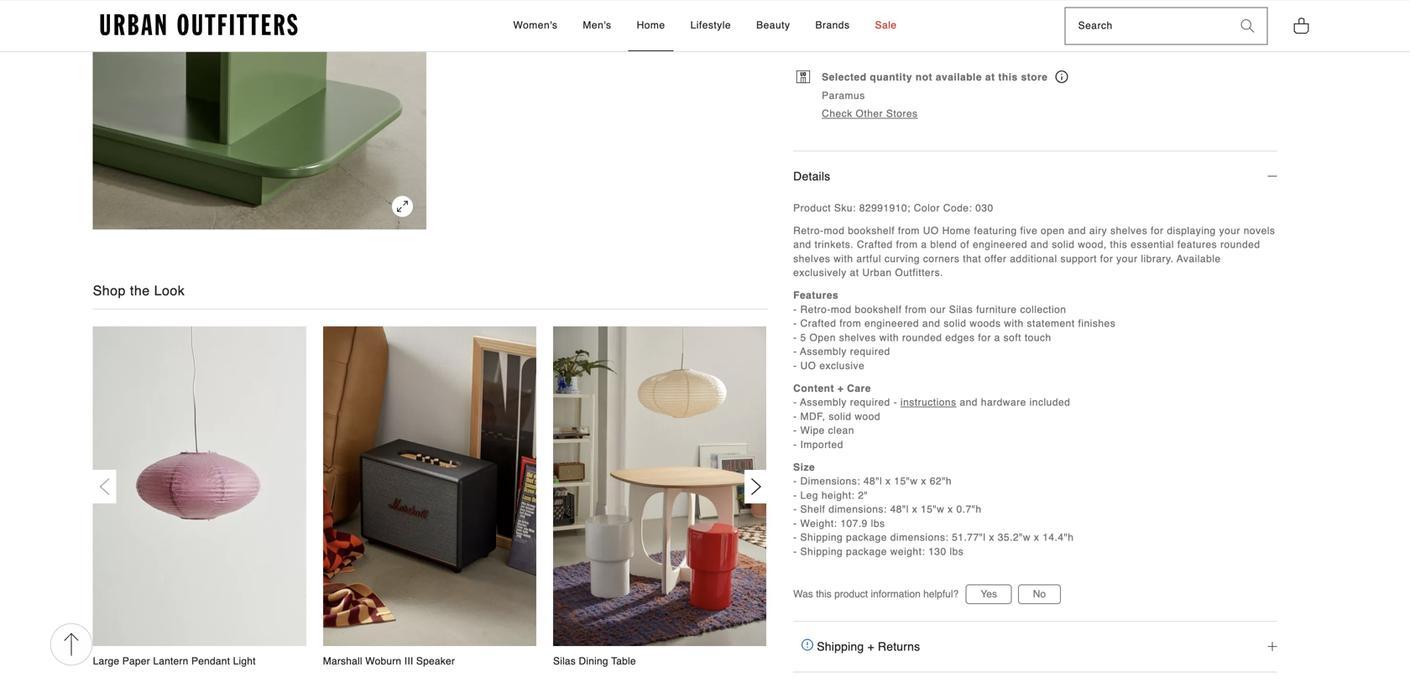 Task type: locate. For each thing, give the bounding box(es) containing it.
large
[[93, 656, 119, 667]]

crafted up open
[[801, 318, 837, 330]]

uo up content
[[801, 360, 817, 372]]

home
[[637, 19, 665, 31], [943, 225, 971, 237]]

dimensions: up the "107.9"
[[829, 504, 887, 516]]

store pickup image
[[797, 71, 810, 83], [1056, 71, 1068, 83]]

+ inside content + care - assembly required - instructions and hardware included - mdf, solid wood - wipe clean - imported
[[838, 383, 844, 395]]

82991910;
[[860, 203, 911, 214]]

bookshelf down urban
[[855, 304, 902, 316]]

selected quantity not available at this store
[[822, 72, 1051, 83]]

solid inside content + care - assembly required - instructions and hardware included - mdf, solid wood - wipe clean - imported
[[829, 411, 852, 423]]

alert image
[[802, 639, 814, 651]]

+ left returns
[[868, 640, 875, 654]]

touch
[[1025, 332, 1052, 344]]

mod down features
[[831, 304, 852, 316]]

lbs down 51.77"l
[[950, 546, 964, 558]]

from
[[898, 225, 920, 237], [896, 239, 918, 251], [905, 304, 927, 316], [840, 318, 862, 330]]

1 horizontal spatial uo
[[923, 225, 939, 237]]

15"w down 62"h
[[921, 504, 945, 516]]

0 vertical spatial rounded
[[1221, 239, 1261, 251]]

1 vertical spatial assembly
[[800, 397, 847, 409]]

rounded inside features - retro-mod bookshelf from our silas furniture collection - crafted from engineered and solid woods with statement finishes - 5 open shelves with rounded edges for a soft touch - assembly required - uo exclusive
[[903, 332, 942, 344]]

0 vertical spatial of
[[976, 31, 985, 43]]

0 horizontal spatial +
[[838, 383, 844, 395]]

available inside retro-mod bookshelf from uo home featuring five open and airy shelves for displaying your novels and trinkets. crafted from a blend of engineered and solid wood, this essential features rounded shelves with artful curving corners that offer additional support for your library. available exclusively at urban outfitters.
[[1177, 253, 1221, 265]]

dimensions:
[[801, 476, 861, 488]]

2 horizontal spatial solid
[[1052, 239, 1075, 251]]

and up wood,
[[1068, 225, 1087, 237]]

bookshelf inside retro-mod bookshelf from uo home featuring five open and airy shelves for displaying your novels and trinkets. crafted from a blend of engineered and solid wood, this essential features rounded shelves with artful curving corners that offer additional support for your library. available exclusively at urban outfitters.
[[848, 225, 895, 237]]

0 horizontal spatial of
[[961, 239, 970, 251]]

0 horizontal spatial crafted
[[801, 318, 837, 330]]

and
[[1068, 225, 1087, 237], [794, 239, 812, 251], [1031, 239, 1049, 251], [923, 318, 941, 330], [960, 397, 978, 409]]

available
[[936, 72, 982, 83]]

0 vertical spatial assembly
[[800, 346, 847, 358]]

other
[[856, 108, 883, 120]]

0 horizontal spatial shelves
[[794, 253, 831, 265]]

a left blend
[[921, 239, 927, 251]]

your
[[1220, 225, 1241, 237], [1117, 253, 1138, 265]]

was this product information helpful?
[[794, 589, 959, 601]]

store pickup image
[[797, 71, 810, 83]]

Search text field
[[1066, 8, 1229, 44]]

1 horizontal spatial for
[[1101, 253, 1114, 265]]

blend
[[931, 239, 957, 251]]

1 horizontal spatial your
[[1220, 225, 1241, 237]]

for inside features - retro-mod bookshelf from our silas furniture collection - crafted from engineered and solid woods with statement finishes - 5 open shelves with rounded edges for a soft touch - assembly required - uo exclusive
[[978, 332, 992, 344]]

a left "soft"
[[995, 332, 1001, 344]]

this inside retro-mod bookshelf from uo home featuring five open and airy shelves for displaying your novels and trinkets. crafted from a blend of engineered and solid wood, this essential features rounded shelves with artful curving corners that offer additional support for your library. available exclusively at urban outfitters.
[[1111, 239, 1128, 251]]

essential
[[1131, 239, 1175, 251]]

yes
[[981, 589, 997, 601]]

returns
[[878, 640, 921, 654]]

1 horizontal spatial home
[[943, 225, 971, 237]]

main navigation element
[[362, 1, 1048, 51]]

statement
[[1027, 318, 1075, 330]]

home up blend
[[943, 225, 971, 237]]

shelves up exclusive
[[839, 332, 877, 344]]

edges
[[946, 332, 975, 344]]

five
[[1021, 225, 1038, 237]]

shelf
[[801, 504, 826, 516]]

retro- inside retro-mod bookshelf from uo home featuring five open and airy shelves for displaying your novels and trinkets. crafted from a blend of engineered and solid wood, this essential features rounded shelves with artful curving corners that offer additional support for your library. available exclusively at urban outfitters.
[[794, 225, 824, 237]]

available in 4 interest-free installments of $107.25 with
[[794, 31, 1050, 43]]

this left store
[[999, 72, 1018, 83]]

1 vertical spatial 48"l
[[891, 504, 909, 516]]

0 horizontal spatial engineered
[[865, 318, 920, 330]]

artful
[[857, 253, 882, 265]]

with down the trinkets.
[[834, 253, 854, 265]]

large paper lantern pendant light
[[93, 656, 256, 667]]

rounded
[[1221, 239, 1261, 251], [903, 332, 942, 344]]

zoom in image
[[392, 196, 413, 217]]

2 vertical spatial this
[[816, 589, 832, 601]]

assembly down content
[[800, 397, 847, 409]]

1 vertical spatial +
[[868, 640, 875, 654]]

1 vertical spatial shelves
[[794, 253, 831, 265]]

1 vertical spatial for
[[1101, 253, 1114, 265]]

0 horizontal spatial for
[[978, 332, 992, 344]]

0 vertical spatial crafted
[[857, 239, 893, 251]]

uo
[[923, 225, 939, 237], [801, 360, 817, 372]]

1 vertical spatial a
[[995, 332, 1001, 344]]

instructions link
[[901, 397, 957, 409]]

library.
[[1141, 253, 1174, 265]]

0 vertical spatial +
[[838, 383, 844, 395]]

1 horizontal spatial 48"l
[[891, 504, 909, 516]]

required inside features - retro-mod bookshelf from our silas furniture collection - crafted from engineered and solid woods with statement finishes - 5 open shelves with rounded edges for a soft touch - assembly required - uo exclusive
[[850, 346, 891, 358]]

1 vertical spatial solid
[[944, 318, 967, 330]]

bookshelf down 82991910; on the top right of page
[[848, 225, 895, 237]]

+ inside dropdown button
[[868, 640, 875, 654]]

1 vertical spatial crafted
[[801, 318, 837, 330]]

the
[[130, 283, 150, 299]]

0 vertical spatial at
[[986, 72, 995, 83]]

0 vertical spatial shelves
[[1111, 225, 1148, 237]]

sku:
[[835, 203, 856, 214]]

2 assembly from the top
[[800, 397, 847, 409]]

1 vertical spatial 15"w
[[921, 504, 945, 516]]

0 horizontal spatial store pickup image
[[797, 71, 810, 83]]

dimensions: up weight:
[[891, 532, 949, 544]]

2 store pickup image from the left
[[1056, 71, 1068, 83]]

required up exclusive
[[850, 346, 891, 358]]

your left "novels"
[[1220, 225, 1241, 237]]

2 vertical spatial for
[[978, 332, 992, 344]]

and down our
[[923, 318, 941, 330]]

for down wood,
[[1101, 253, 1114, 265]]

0 vertical spatial solid
[[1052, 239, 1075, 251]]

silas left dining
[[553, 656, 576, 667]]

engineered down urban
[[865, 318, 920, 330]]

home right men's
[[637, 19, 665, 31]]

size
[[794, 462, 815, 474]]

of up that
[[961, 239, 970, 251]]

1 vertical spatial lbs
[[950, 546, 964, 558]]

and inside content + care - assembly required - instructions and hardware included - mdf, solid wood - wipe clean - imported
[[960, 397, 978, 409]]

1 vertical spatial at
[[850, 267, 859, 279]]

home link
[[629, 1, 674, 51]]

iii
[[405, 656, 413, 667]]

at right 'available'
[[986, 72, 995, 83]]

silas
[[949, 304, 973, 316], [553, 656, 576, 667]]

silas inside features - retro-mod bookshelf from our silas furniture collection - crafted from engineered and solid woods with statement finishes - 5 open shelves with rounded edges for a soft touch - assembly required - uo exclusive
[[949, 304, 973, 316]]

1 vertical spatial dimensions:
[[891, 532, 949, 544]]

1 horizontal spatial of
[[976, 31, 985, 43]]

uo up blend
[[923, 225, 939, 237]]

48"l up weight:
[[891, 504, 909, 516]]

from up exclusive
[[840, 318, 862, 330]]

1 horizontal spatial +
[[868, 640, 875, 654]]

2 vertical spatial shipping
[[817, 640, 864, 654]]

0 vertical spatial 48"l
[[864, 476, 883, 488]]

urban outfitters image
[[100, 14, 298, 36]]

0 vertical spatial home
[[637, 19, 665, 31]]

1 vertical spatial rounded
[[903, 332, 942, 344]]

0 vertical spatial for
[[1151, 225, 1164, 237]]

0 horizontal spatial solid
[[829, 411, 852, 423]]

48"l up the 2"
[[864, 476, 883, 488]]

0 horizontal spatial this
[[816, 589, 832, 601]]

content
[[794, 383, 835, 395]]

crafted up artful
[[857, 239, 893, 251]]

bookshelf inside features - retro-mod bookshelf from our silas furniture collection - crafted from engineered and solid woods with statement finishes - 5 open shelves with rounded edges for a soft touch - assembly required - uo exclusive
[[855, 304, 902, 316]]

a inside features - retro-mod bookshelf from our silas furniture collection - crafted from engineered and solid woods with statement finishes - 5 open shelves with rounded edges for a soft touch - assembly required - uo exclusive
[[995, 332, 1001, 344]]

lifestyle
[[691, 19, 731, 31]]

clean
[[828, 425, 855, 437]]

shipping
[[801, 532, 843, 544], [801, 546, 843, 558], [817, 640, 864, 654]]

1 horizontal spatial silas
[[949, 304, 973, 316]]

solid down open
[[1052, 239, 1075, 251]]

None search field
[[1066, 8, 1229, 44]]

1 horizontal spatial dimensions:
[[891, 532, 949, 544]]

shelves up exclusively
[[794, 253, 831, 265]]

0 horizontal spatial 48"l
[[864, 476, 883, 488]]

a
[[921, 239, 927, 251], [995, 332, 1001, 344]]

open
[[810, 332, 836, 344]]

0 horizontal spatial home
[[637, 19, 665, 31]]

1 vertical spatial retro-
[[801, 304, 831, 316]]

0 horizontal spatial at
[[850, 267, 859, 279]]

look
[[154, 283, 185, 299]]

0 horizontal spatial dimensions:
[[829, 504, 887, 516]]

retro- down product
[[794, 225, 824, 237]]

2 horizontal spatial this
[[1111, 239, 1128, 251]]

engineered
[[973, 239, 1028, 251], [865, 318, 920, 330]]

0 vertical spatial dimensions:
[[829, 504, 887, 516]]

support
[[1061, 253, 1097, 265]]

1 horizontal spatial a
[[995, 332, 1001, 344]]

additional
[[1010, 253, 1058, 265]]

sale
[[875, 19, 897, 31]]

1 vertical spatial your
[[1117, 253, 1138, 265]]

details button
[[794, 152, 1278, 202]]

this right was at the right bottom
[[816, 589, 832, 601]]

exclusive
[[820, 360, 865, 372]]

1 vertical spatial of
[[961, 239, 970, 251]]

14.4"h
[[1043, 532, 1074, 544]]

1 horizontal spatial available
[[1177, 253, 1221, 265]]

1 vertical spatial home
[[943, 225, 971, 237]]

dimensions:
[[829, 504, 887, 516], [891, 532, 949, 544]]

retro-
[[794, 225, 824, 237], [801, 304, 831, 316]]

0 horizontal spatial available
[[794, 31, 836, 43]]

engineered up offer
[[973, 239, 1028, 251]]

from up curving
[[896, 239, 918, 251]]

mod up the trinkets.
[[824, 225, 845, 237]]

with inside retro-mod bookshelf from uo home featuring five open and airy shelves for displaying your novels and trinkets. crafted from a blend of engineered and solid wood, this essential features rounded shelves with artful curving corners that offer additional support for your library. available exclusively at urban outfitters.
[[834, 253, 854, 265]]

with left klarna icon
[[1028, 31, 1047, 43]]

x
[[886, 476, 891, 488], [921, 476, 927, 488], [912, 504, 918, 516], [948, 504, 954, 516], [989, 532, 995, 544], [1034, 532, 1040, 544]]

paramus
[[822, 90, 865, 102]]

available down brands
[[794, 31, 836, 43]]

0 vertical spatial package
[[846, 532, 887, 544]]

0 horizontal spatial lbs
[[871, 518, 885, 530]]

0 vertical spatial silas
[[949, 304, 973, 316]]

store pickup image right store
[[1056, 71, 1068, 83]]

0 vertical spatial mod
[[824, 225, 845, 237]]

rounded down "novels"
[[1221, 239, 1261, 251]]

0 vertical spatial a
[[921, 239, 927, 251]]

15"w left 62"h
[[895, 476, 918, 488]]

engineered inside features - retro-mod bookshelf from our silas furniture collection - crafted from engineered and solid woods with statement finishes - 5 open shelves with rounded edges for a soft touch - assembly required - uo exclusive
[[865, 318, 920, 330]]

1 horizontal spatial rounded
[[1221, 239, 1261, 251]]

1 horizontal spatial store pickup image
[[1056, 71, 1068, 83]]

marshall
[[323, 656, 363, 667]]

solid up edges at the top right
[[944, 318, 967, 330]]

0 horizontal spatial rounded
[[903, 332, 942, 344]]

silas right our
[[949, 304, 973, 316]]

1 vertical spatial mod
[[831, 304, 852, 316]]

$107.25
[[988, 31, 1025, 43]]

1 horizontal spatial shelves
[[839, 332, 877, 344]]

uo inside features - retro-mod bookshelf from our silas furniture collection - crafted from engineered and solid woods with statement finishes - 5 open shelves with rounded edges for a soft touch - assembly required - uo exclusive
[[801, 360, 817, 372]]

marshall woburn iii speaker
[[323, 656, 455, 667]]

1 horizontal spatial lbs
[[950, 546, 964, 558]]

this right wood,
[[1111, 239, 1128, 251]]

leg
[[801, 490, 819, 502]]

solid up 'clean'
[[829, 411, 852, 423]]

2 required from the top
[[850, 397, 891, 409]]

+
[[838, 383, 844, 395], [868, 640, 875, 654]]

at down artful
[[850, 267, 859, 279]]

48"l
[[864, 476, 883, 488], [891, 504, 909, 516]]

assembly down open
[[800, 346, 847, 358]]

1 vertical spatial bookshelf
[[855, 304, 902, 316]]

1 required from the top
[[850, 346, 891, 358]]

1 horizontal spatial 15"w
[[921, 504, 945, 516]]

1 horizontal spatial at
[[986, 72, 995, 83]]

0 horizontal spatial uo
[[801, 360, 817, 372]]

1 vertical spatial engineered
[[865, 318, 920, 330]]

1 vertical spatial this
[[1111, 239, 1128, 251]]

1 horizontal spatial solid
[[944, 318, 967, 330]]

rounded down our
[[903, 332, 942, 344]]

lbs right the "107.9"
[[871, 518, 885, 530]]

required up wood
[[850, 397, 891, 409]]

1 vertical spatial package
[[846, 546, 887, 558]]

0 vertical spatial lbs
[[871, 518, 885, 530]]

no
[[1033, 589, 1046, 601]]

and left hardware
[[960, 397, 978, 409]]

your down essential
[[1117, 253, 1138, 265]]

at inside retro-mod bookshelf from uo home featuring five open and airy shelves for displaying your novels and trinkets. crafted from a blend of engineered and solid wood, this essential features rounded shelves with artful curving corners that offer additional support for your library. available exclusively at urban outfitters.
[[850, 267, 859, 279]]

for up essential
[[1151, 225, 1164, 237]]

1 horizontal spatial this
[[999, 72, 1018, 83]]

0 vertical spatial 15"w
[[895, 476, 918, 488]]

0 vertical spatial engineered
[[973, 239, 1028, 251]]

0 vertical spatial bookshelf
[[848, 225, 895, 237]]

retro- down features
[[801, 304, 831, 316]]

soft
[[1004, 332, 1022, 344]]

2 vertical spatial solid
[[829, 411, 852, 423]]

quantity
[[870, 72, 913, 83]]

0 vertical spatial required
[[850, 346, 891, 358]]

1 horizontal spatial engineered
[[973, 239, 1028, 251]]

for down woods
[[978, 332, 992, 344]]

this
[[999, 72, 1018, 83], [1111, 239, 1128, 251], [816, 589, 832, 601]]

store pickup image left selected
[[797, 71, 810, 83]]

table
[[611, 656, 636, 667]]

2"
[[858, 490, 868, 502]]

1 horizontal spatial crafted
[[857, 239, 893, 251]]

1 assembly from the top
[[800, 346, 847, 358]]

-
[[794, 304, 797, 316], [794, 318, 797, 330], [794, 332, 797, 344], [794, 346, 797, 358], [794, 360, 797, 372], [794, 397, 797, 409], [894, 397, 898, 409], [794, 411, 797, 423], [794, 425, 797, 437], [794, 439, 797, 451], [794, 476, 797, 488], [794, 490, 797, 502], [794, 504, 797, 516], [794, 518, 797, 530], [794, 532, 797, 544], [794, 546, 797, 558]]

outfitters.
[[895, 267, 944, 279]]

shelves inside features - retro-mod bookshelf from our silas furniture collection - crafted from engineered and solid woods with statement finishes - 5 open shelves with rounded edges for a soft touch - assembly required - uo exclusive
[[839, 332, 877, 344]]

0 vertical spatial shipping
[[801, 532, 843, 544]]

+ left care
[[838, 383, 844, 395]]

engineered inside retro-mod bookshelf from uo home featuring five open and airy shelves for displaying your novels and trinkets. crafted from a blend of engineered and solid wood, this essential features rounded shelves with artful curving corners that offer additional support for your library. available exclusively at urban outfitters.
[[973, 239, 1028, 251]]

retro- inside features - retro-mod bookshelf from our silas furniture collection - crafted from engineered and solid woods with statement finishes - 5 open shelves with rounded edges for a soft touch - assembly required - uo exclusive
[[801, 304, 831, 316]]

required
[[850, 346, 891, 358], [850, 397, 891, 409]]

1 vertical spatial available
[[1177, 253, 1221, 265]]

solid
[[1052, 239, 1075, 251], [944, 318, 967, 330], [829, 411, 852, 423]]

large paper lantern pendant light link
[[93, 326, 306, 669]]

shelves up essential
[[1111, 225, 1148, 237]]

features
[[794, 290, 839, 302]]

available down features
[[1177, 253, 1221, 265]]

0 vertical spatial uo
[[923, 225, 939, 237]]

of left $107.25
[[976, 31, 985, 43]]

home inside main navigation element
[[637, 19, 665, 31]]

1 vertical spatial uo
[[801, 360, 817, 372]]

store
[[1022, 72, 1048, 83]]



Task type: describe. For each thing, give the bounding box(es) containing it.
mod inside retro-mod bookshelf from uo home featuring five open and airy shelves for displaying your novels and trinkets. crafted from a blend of engineered and solid wood, this essential features rounded shelves with artful curving corners that offer additional support for your library. available exclusively at urban outfitters.
[[824, 225, 845, 237]]

0 vertical spatial your
[[1220, 225, 1241, 237]]

in
[[839, 31, 847, 43]]

klarna image
[[1050, 34, 1082, 41]]

add to wish list
[[794, 1, 873, 13]]

of inside retro-mod bookshelf from uo home featuring five open and airy shelves for displaying your novels and trinkets. crafted from a blend of engineered and solid wood, this essential features rounded shelves with artful curving corners that offer additional support for your library. available exclusively at urban outfitters.
[[961, 239, 970, 251]]

to
[[816, 1, 825, 13]]

marshall woburn iii speaker image
[[323, 326, 537, 647]]

from down product sku: 82991910; color code: 030 at top
[[898, 225, 920, 237]]

shop
[[93, 283, 126, 299]]

silas dining table image
[[553, 326, 767, 647]]

1 store pickup image from the left
[[797, 71, 810, 83]]

0 horizontal spatial 15"w
[[895, 476, 918, 488]]

rounded inside retro-mod bookshelf from uo home featuring five open and airy shelves for displaying your novels and trinkets. crafted from a blend of engineered and solid wood, this essential features rounded shelves with artful curving corners that offer additional support for your library. available exclusively at urban outfitters.
[[1221, 239, 1261, 251]]

details
[[794, 170, 831, 183]]

installments
[[918, 31, 973, 43]]

included
[[1030, 397, 1071, 409]]

0 vertical spatial this
[[999, 72, 1018, 83]]

crafted inside features - retro-mod bookshelf from our silas furniture collection - crafted from engineered and solid woods with statement finishes - 5 open shelves with rounded edges for a soft touch - assembly required - uo exclusive
[[801, 318, 837, 330]]

our
[[930, 304, 946, 316]]

and inside features - retro-mod bookshelf from our silas furniture collection - crafted from engineered and solid woods with statement finishes - 5 open shelves with rounded edges for a soft touch - assembly required - uo exclusive
[[923, 318, 941, 330]]

from left our
[[905, 304, 927, 316]]

woburn
[[365, 656, 402, 667]]

features
[[1178, 239, 1218, 251]]

yes button
[[966, 585, 1012, 605]]

displaying
[[1167, 225, 1216, 237]]

brands
[[816, 19, 850, 31]]

5
[[801, 332, 807, 344]]

product
[[835, 589, 868, 601]]

selected
[[822, 72, 867, 83]]

no button
[[1018, 585, 1061, 605]]

assembly inside content + care - assembly required - instructions and hardware included - mdf, solid wood - wipe clean - imported
[[800, 397, 847, 409]]

required inside content + care - assembly required - instructions and hardware included - mdf, solid wood - wipe clean - imported
[[850, 397, 891, 409]]

62"h
[[930, 476, 952, 488]]

urban
[[863, 267, 892, 279]]

retro-mod bookshelf from uo home featuring five open and airy shelves for displaying your novels and trinkets. crafted from a blend of engineered and solid wood, this essential features rounded shelves with artful curving corners that offer additional support for your library. available exclusively at urban outfitters.
[[794, 225, 1276, 279]]

shop the look
[[93, 283, 185, 299]]

trinkets.
[[815, 239, 854, 251]]

curving
[[885, 253, 920, 265]]

paramus check other stores
[[822, 90, 918, 120]]

with up "soft"
[[1005, 318, 1024, 330]]

weight:
[[801, 518, 838, 530]]

0 vertical spatial available
[[794, 31, 836, 43]]

wish
[[829, 1, 853, 13]]

free
[[897, 31, 915, 43]]

helpful?
[[924, 589, 959, 601]]

4
[[850, 31, 856, 43]]

check other stores button
[[822, 107, 918, 121]]

large paper lantern pendant light image
[[93, 326, 306, 647]]

product sku: 82991910; color code: 030
[[794, 203, 994, 214]]

silas bookshelf #4 image
[[93, 0, 426, 230]]

add
[[794, 1, 813, 13]]

search image
[[1241, 19, 1255, 33]]

1 package from the top
[[846, 532, 887, 544]]

offer
[[985, 253, 1007, 265]]

features - retro-mod bookshelf from our silas furniture collection - crafted from engineered and solid woods with statement finishes - 5 open shelves with rounded edges for a soft touch - assembly required - uo exclusive
[[794, 290, 1116, 372]]

and left the trinkets.
[[794, 239, 812, 251]]

woods
[[970, 318, 1001, 330]]

2 horizontal spatial for
[[1151, 225, 1164, 237]]

height:
[[822, 490, 855, 502]]

size - dimensions: 48"l x 15"w x 62"h - leg height: 2" - shelf dimensions: 48"l x 15"w x 0.7"h - weight: 107.9 lbs - shipping package dimensions: 51.77"l x 35.2"w x 14.4"h - shipping package weight: 130 lbs
[[794, 462, 1074, 558]]

assembly inside features - retro-mod bookshelf from our silas furniture collection - crafted from engineered and solid woods with statement finishes - 5 open shelves with rounded edges for a soft touch - assembly required - uo exclusive
[[800, 346, 847, 358]]

shipping + returns button
[[794, 622, 1278, 672]]

men's link
[[575, 1, 620, 51]]

men's
[[583, 19, 612, 31]]

2 horizontal spatial shelves
[[1111, 225, 1148, 237]]

and up additional
[[1031, 239, 1049, 251]]

stores
[[887, 108, 918, 120]]

a inside retro-mod bookshelf from uo home featuring five open and airy shelves for displaying your novels and trinkets. crafted from a blend of engineered and solid wood, this essential features rounded shelves with artful curving corners that offer additional support for your library. available exclusively at urban outfitters.
[[921, 239, 927, 251]]

with down urban
[[880, 332, 899, 344]]

brands link
[[807, 1, 859, 51]]

35.2"w
[[998, 532, 1031, 544]]

130
[[929, 546, 947, 558]]

product
[[794, 203, 831, 214]]

51.77"l
[[952, 532, 986, 544]]

color
[[914, 203, 940, 214]]

care
[[847, 383, 871, 395]]

uo inside retro-mod bookshelf from uo home featuring five open and airy shelves for displaying your novels and trinkets. crafted from a blend of engineered and solid wood, this essential features rounded shelves with artful curving corners that offer additional support for your library. available exclusively at urban outfitters.
[[923, 225, 939, 237]]

light
[[233, 656, 256, 667]]

wood
[[855, 411, 881, 423]]

mod inside features - retro-mod bookshelf from our silas furniture collection - crafted from engineered and solid woods with statement finishes - 5 open shelves with rounded edges for a soft touch - assembly required - uo exclusive
[[831, 304, 852, 316]]

030
[[976, 203, 994, 214]]

interest-
[[859, 31, 897, 43]]

content + care - assembly required - instructions and hardware included - mdf, solid wood - wipe clean - imported
[[794, 383, 1071, 451]]

mdf,
[[801, 411, 826, 423]]

featuring
[[974, 225, 1017, 237]]

home inside retro-mod bookshelf from uo home featuring five open and airy shelves for displaying your novels and trinkets. crafted from a blend of engineered and solid wood, this essential features rounded shelves with artful curving corners that offer additional support for your library. available exclusively at urban outfitters.
[[943, 225, 971, 237]]

exclusively
[[794, 267, 847, 279]]

107.9
[[841, 518, 868, 530]]

shipping + returns
[[814, 640, 921, 654]]

solid inside features - retro-mod bookshelf from our silas furniture collection - crafted from engineered and solid woods with statement finishes - 5 open shelves with rounded edges for a soft touch - assembly required - uo exclusive
[[944, 318, 967, 330]]

1 vertical spatial shipping
[[801, 546, 843, 558]]

was
[[794, 589, 813, 601]]

speaker
[[416, 656, 455, 667]]

my shopping bag image
[[1293, 16, 1310, 34]]

0 horizontal spatial your
[[1117, 253, 1138, 265]]

solid inside retro-mod bookshelf from uo home featuring five open and airy shelves for displaying your novels and trinkets. crafted from a blend of engineered and solid wood, this essential features rounded shelves with artful curving corners that offer additional support for your library. available exclusively at urban outfitters.
[[1052, 239, 1075, 251]]

imported
[[801, 439, 844, 451]]

shipping inside dropdown button
[[817, 640, 864, 654]]

0.7"h
[[957, 504, 982, 516]]

0 horizontal spatial silas
[[553, 656, 576, 667]]

corners
[[924, 253, 960, 265]]

open
[[1041, 225, 1065, 237]]

dining
[[579, 656, 609, 667]]

wood,
[[1078, 239, 1107, 251]]

list
[[856, 1, 873, 13]]

not
[[916, 72, 933, 83]]

beauty link
[[748, 1, 799, 51]]

silas dining table
[[553, 656, 636, 667]]

beauty
[[757, 19, 791, 31]]

+ for care
[[838, 383, 844, 395]]

collection
[[1021, 304, 1067, 316]]

women's link
[[505, 1, 566, 51]]

crafted inside retro-mod bookshelf from uo home featuring five open and airy shelves for displaying your novels and trinkets. crafted from a blend of engineered and solid wood, this essential features rounded shelves with artful curving corners that offer additional support for your library. available exclusively at urban outfitters.
[[857, 239, 893, 251]]

+ for returns
[[868, 640, 875, 654]]

furniture
[[977, 304, 1017, 316]]

finishes
[[1079, 318, 1116, 330]]

pendant
[[191, 656, 230, 667]]

marshall woburn iii speaker link
[[323, 326, 537, 669]]

2 package from the top
[[846, 546, 887, 558]]



Task type: vqa. For each thing, say whether or not it's contained in the screenshot.
$107.25
yes



